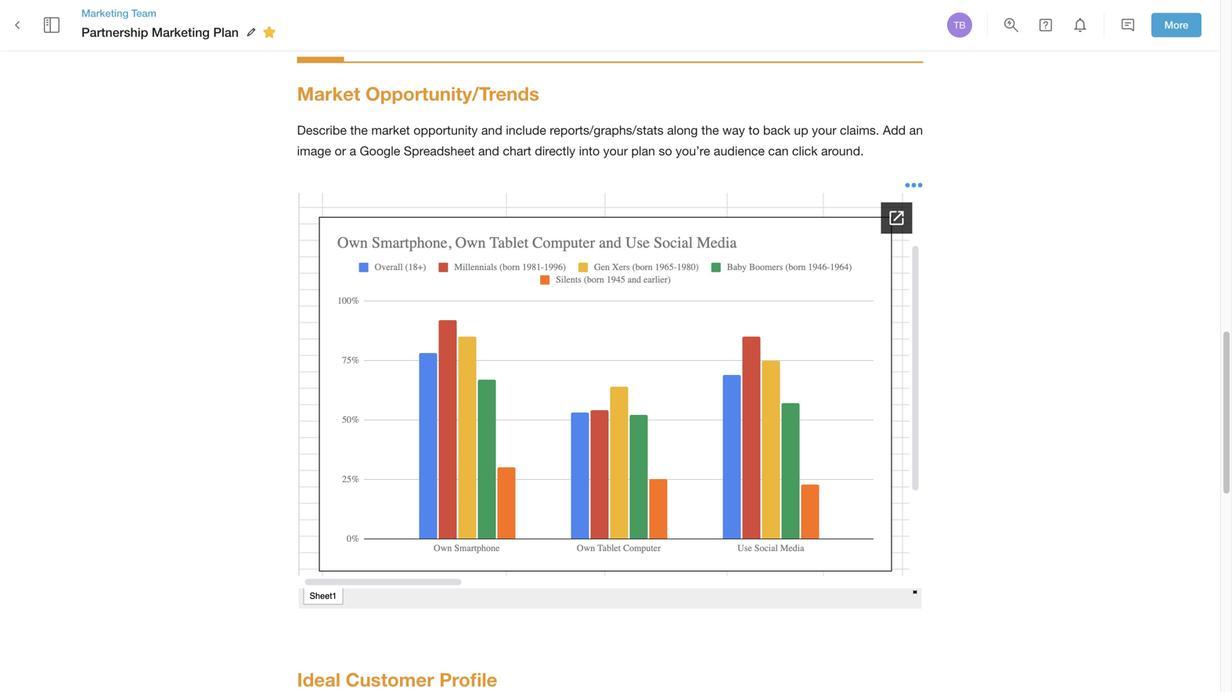 Task type: describe. For each thing, give the bounding box(es) containing it.
team
[[131, 7, 157, 19]]

chart
[[503, 144, 532, 158]]

more
[[1165, 19, 1189, 31]]

marketing team link
[[81, 6, 281, 20]]

around.
[[822, 144, 864, 158]]

an
[[910, 123, 924, 138]]

opportunity/trends
[[366, 82, 540, 105]]

partnership marketing plan
[[81, 25, 239, 39]]

1 vertical spatial marketing
[[152, 25, 210, 39]]

0 vertical spatial and
[[482, 123, 503, 138]]

describe
[[297, 123, 347, 138]]

can
[[769, 144, 789, 158]]

ideal customer profile
[[297, 669, 498, 691]]

google
[[360, 144, 401, 158]]

so
[[659, 144, 673, 158]]

market
[[297, 82, 361, 105]]

add
[[883, 123, 906, 138]]

directly
[[535, 144, 576, 158]]

plan
[[632, 144, 656, 158]]

back
[[764, 123, 791, 138]]

more button
[[1152, 13, 1202, 37]]

click
[[793, 144, 818, 158]]

marketing inside 'link'
[[81, 7, 129, 19]]

you're
[[676, 144, 711, 158]]

to
[[749, 123, 760, 138]]

0 vertical spatial your
[[812, 123, 837, 138]]



Task type: vqa. For each thing, say whether or not it's contained in the screenshot.
the Ideal
yes



Task type: locate. For each thing, give the bounding box(es) containing it.
1 the from the left
[[350, 123, 368, 138]]

market opportunity/trends
[[297, 82, 540, 105]]

audience
[[714, 144, 765, 158]]

spreadsheet
[[404, 144, 475, 158]]

customer
[[346, 669, 434, 691]]

image
[[297, 144, 331, 158]]

profile
[[440, 669, 498, 691]]

ideal
[[297, 669, 341, 691]]

your down reports/graphs/stats
[[604, 144, 628, 158]]

along
[[668, 123, 698, 138]]

way
[[723, 123, 746, 138]]

0 vertical spatial marketing
[[81, 7, 129, 19]]

1 vertical spatial and
[[479, 144, 500, 158]]

marketing down marketing team 'link'
[[152, 25, 210, 39]]

partnership
[[81, 25, 148, 39]]

into
[[579, 144, 600, 158]]

or
[[335, 144, 346, 158]]

a
[[350, 144, 356, 158]]

1 vertical spatial your
[[604, 144, 628, 158]]

tb button
[[945, 10, 975, 40]]

marketing
[[81, 7, 129, 19], [152, 25, 210, 39]]

0 horizontal spatial marketing
[[81, 7, 129, 19]]

the left way
[[702, 123, 720, 138]]

up
[[795, 123, 809, 138]]

marketing up partnership
[[81, 7, 129, 19]]

and
[[482, 123, 503, 138], [479, 144, 500, 158]]

your
[[812, 123, 837, 138], [604, 144, 628, 158]]

1 horizontal spatial the
[[702, 123, 720, 138]]

2 the from the left
[[702, 123, 720, 138]]

tb
[[954, 20, 966, 31]]

the up a
[[350, 123, 368, 138]]

plan
[[213, 25, 239, 39]]

reports/graphs/stats
[[550, 123, 664, 138]]

1 horizontal spatial marketing
[[152, 25, 210, 39]]

and left the include
[[482, 123, 503, 138]]

marketing team
[[81, 7, 157, 19]]

your right up
[[812, 123, 837, 138]]

opportunity
[[414, 123, 478, 138]]

and left chart
[[479, 144, 500, 158]]

1 horizontal spatial your
[[812, 123, 837, 138]]

describe the market opportunity and include reports/graphs/stats along the way to back up your claims. add an image or a google spreadsheet and chart directly into your plan so you're audience can click around.
[[297, 123, 927, 158]]

0 horizontal spatial your
[[604, 144, 628, 158]]

market
[[372, 123, 410, 138]]

include
[[506, 123, 547, 138]]

the
[[350, 123, 368, 138], [702, 123, 720, 138]]

claims.
[[840, 123, 880, 138]]

0 horizontal spatial the
[[350, 123, 368, 138]]



